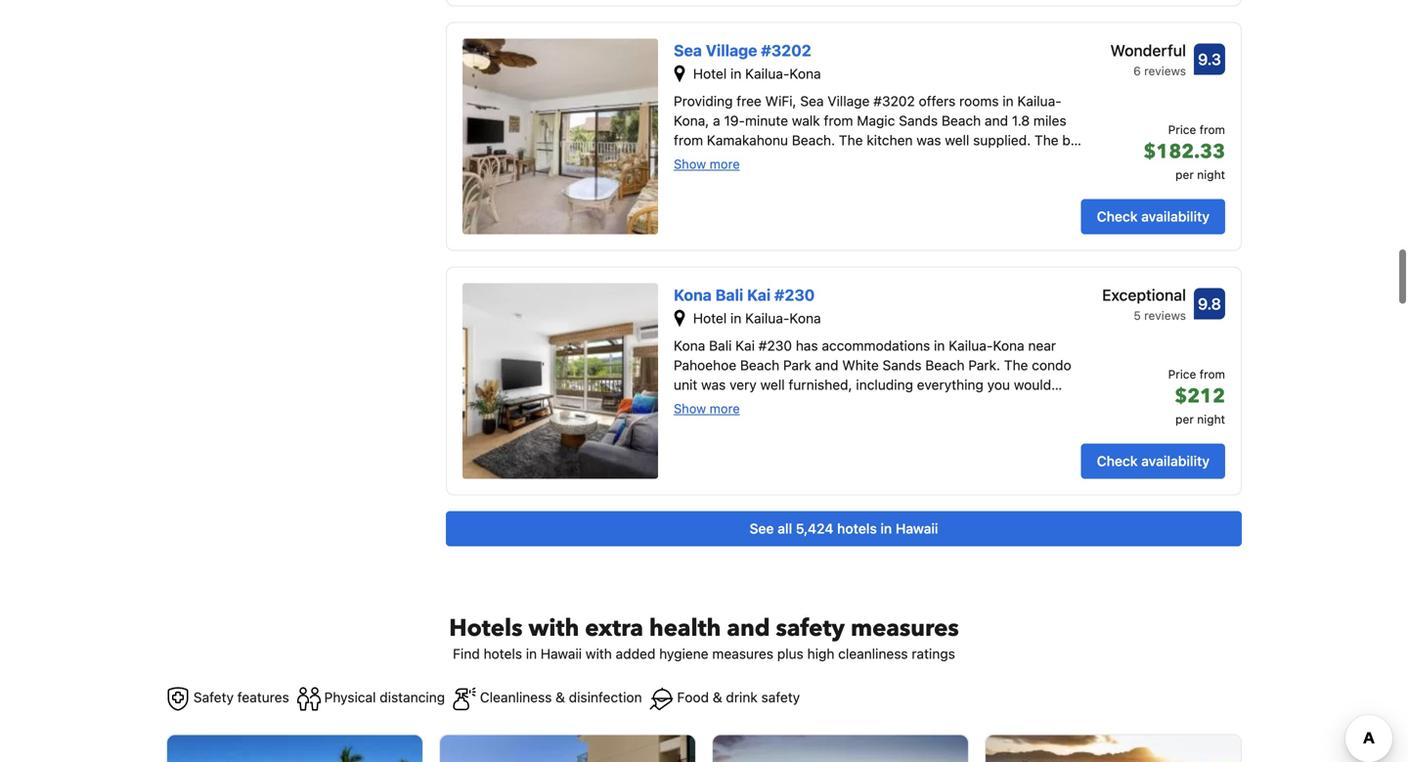 Task type: vqa. For each thing, say whether or not it's contained in the screenshot.
etc..
yes



Task type: describe. For each thing, give the bounding box(es) containing it.
1 horizontal spatial hotels
[[837, 520, 877, 536]]

beach up everything
[[926, 357, 965, 373]]

0 horizontal spatial #3202
[[761, 41, 812, 59]]

and up worked
[[782, 171, 805, 187]]

see all 5,424 hotels in hawaii link
[[446, 511, 1242, 546]]

5
[[1134, 308, 1141, 322]]

kai for kona bali kai #230 has accommodations in kailua-kona near pahoehoe beach park and white sands beach park.
[[736, 338, 755, 354]]

show more for $212
[[674, 401, 740, 416]]

night for $212
[[1198, 412, 1226, 426]]

mats.
[[1038, 152, 1073, 168]]

nicely
[[949, 210, 986, 227]]

and down pots
[[748, 435, 771, 451]]

check availability for $182.33
[[1097, 208, 1210, 224]]

1 horizontal spatial unit
[[827, 455, 851, 471]]

cleanliness & disinfection
[[476, 689, 642, 705]]

well.
[[802, 191, 831, 207]]

was down location
[[856, 210, 880, 227]]

walk
[[792, 113, 820, 129]]

price from $182.33 per night
[[1144, 123, 1226, 181]]

1.8
[[1012, 113, 1030, 129]]

village inside providing free wifi, sea village #3202 offers rooms in kailua- kona, a 19-minute walk from magic sands beach and 1.8 miles from kamakahonu beach.
[[828, 93, 870, 109]]

free
[[737, 93, 762, 109]]

stay
[[828, 396, 854, 412]]

from up beach.
[[824, 113, 854, 129]]

& down 'etc..'
[[988, 435, 998, 451]]

kailua- inside providing free wifi, sea village #3202 offers rooms in kailua- kona, a 19-minute walk from magic sands beach and 1.8 miles from kamakahonu beach.
[[1018, 93, 1062, 109]]

real
[[885, 171, 908, 187]]

1 vertical spatial very
[[943, 474, 970, 491]]

in inside "hotels with extra health and safety measures find hotels in hawaii with added hygiene measures plus high cleanliness ratings"
[[526, 645, 537, 662]]

food
[[677, 689, 709, 705]]

plates,
[[972, 396, 1015, 412]]

per for $212
[[1176, 412, 1194, 426]]

added
[[616, 645, 656, 662]]

0 horizontal spatial all
[[778, 520, 792, 536]]

hotels inside "hotels with extra health and safety measures find hotels in hawaii with added hygiene measures plus high cleanliness ratings"
[[484, 645, 522, 662]]

exceptional
[[1103, 285, 1187, 304]]

clean
[[884, 210, 918, 227]]

physical
[[324, 689, 376, 705]]

check for $182.33
[[1097, 208, 1138, 224]]

high
[[808, 645, 835, 662]]

& right cleanliness
[[556, 689, 565, 705]]

in down that
[[881, 520, 892, 536]]

needed
[[674, 191, 721, 207]]

wonderful
[[1111, 41, 1187, 59]]

park.
[[969, 357, 1001, 373]]

rooms
[[960, 93, 999, 109]]

pool
[[674, 210, 701, 227]]

dryer,
[[1002, 435, 1038, 451]]

wonderful 6 reviews
[[1111, 41, 1187, 78]]

price for $212
[[1169, 367, 1197, 381]]

for
[[709, 396, 727, 412]]

sea village #3202, hotel in kailua-kona image
[[463, 38, 658, 234]]

disinfection
[[569, 689, 642, 705]]

most
[[998, 416, 1029, 432]]

tub.
[[757, 210, 781, 227]]

0 vertical spatial of
[[1033, 416, 1046, 432]]

food & drink safety
[[674, 689, 800, 705]]

were inside the condo unit was very well furnished, including everything you would need for a more lengthy stay (things like all the  plates, silverware, pots & pans, bbq equipment, etc., etc.. most of the furnishings and white goods (refrigerator, washer & dryer, etc.) were quite new, and the unit also had a lot of nice personal touches and decorative items that made it very comfortable.
[[674, 455, 704, 471]]

beach left 'park'
[[740, 357, 780, 373]]

(things
[[858, 396, 902, 412]]

from down kona,
[[674, 132, 703, 148]]

health
[[649, 612, 721, 644]]

2 horizontal spatial the
[[1035, 132, 1059, 148]]

etc..
[[966, 416, 994, 432]]

apartment
[[785, 210, 852, 227]]

a left the real
[[874, 171, 881, 187]]

made
[[893, 474, 928, 491]]

silverware,
[[674, 416, 741, 432]]

bbq
[[828, 416, 856, 432]]

the for $182.33
[[839, 132, 863, 148]]

hotels
[[449, 612, 523, 644]]

0 horizontal spatial of
[[942, 455, 955, 471]]

hygiene
[[659, 645, 709, 662]]

location
[[834, 191, 888, 207]]

0 vertical spatial sea
[[674, 41, 702, 59]]

the kitchen was well supplied. the bed was quite comfortable. we liked having beach towels and mats. having a washer and dryer was a real plus. ceiling fans were needed and worked well. location was excellent. enjoyed the pool and hot tub. apartment was clean and nicely decorated.
[[674, 132, 1087, 227]]

plus.
[[912, 171, 942, 187]]

providing free wifi, sea village #3202 offers rooms in kailua- kona, a 19-minute walk from magic sands beach and 1.8 miles from kamakahonu beach.
[[674, 93, 1067, 148]]

washer inside the kitchen was well supplied. the bed was quite comfortable. we liked having beach towels and mats. having a washer and dryer was a real plus. ceiling fans were needed and worked well. location was excellent. enjoyed the pool and hot tub. apartment was clean and nicely decorated.
[[733, 171, 778, 187]]

0 horizontal spatial very
[[730, 377, 757, 393]]

the up etc.)
[[1049, 416, 1070, 432]]

hot
[[732, 210, 753, 227]]

& left drink
[[713, 689, 722, 705]]

ceiling
[[946, 171, 989, 187]]

per for $182.33
[[1176, 168, 1194, 181]]

show more button for $212
[[674, 400, 740, 416]]

worked
[[752, 191, 798, 207]]

pahoehoe
[[674, 357, 737, 373]]

hotel for $212
[[693, 310, 727, 326]]

0 vertical spatial unit
[[674, 377, 698, 393]]

$212
[[1175, 383, 1226, 410]]

availability for $182.33
[[1142, 208, 1210, 224]]

accommodations
[[822, 338, 931, 354]]

more for $212
[[710, 401, 740, 416]]

beach inside providing free wifi, sea village #3202 offers rooms in kailua- kona, a 19-minute walk from magic sands beach and 1.8 miles from kamakahonu beach.
[[942, 113, 981, 129]]

well inside the condo unit was very well furnished, including everything you would need for a more lengthy stay (things like all the  plates, silverware, pots & pans, bbq equipment, etc., etc.. most of the furnishings and white goods (refrigerator, washer & dryer, etc.) were quite new, and the unit also had a lot of nice personal touches and decorative items that made it very comfortable.
[[761, 377, 785, 393]]

in down kona bali kai #230
[[731, 310, 742, 326]]

like
[[906, 396, 927, 412]]

check availability link for $212
[[1082, 443, 1226, 479]]

kai for kona bali kai #230
[[747, 285, 771, 304]]

nice
[[959, 455, 985, 471]]

availability for $212
[[1142, 453, 1210, 469]]

1 vertical spatial with
[[586, 645, 612, 662]]

providing
[[674, 93, 733, 109]]

sea village #3202
[[674, 41, 812, 59]]

drink
[[726, 689, 758, 705]]

comfortable. inside the kitchen was well supplied. the bed was quite comfortable. we liked having beach towels and mats. having a washer and dryer was a real plus. ceiling fans were needed and worked well. location was excellent. enjoyed the pool and hot tub. apartment was clean and nicely decorated.
[[738, 152, 818, 168]]

equipment,
[[860, 416, 931, 432]]

bali for kona bali kai #230
[[716, 285, 744, 304]]

more for $182.33
[[710, 157, 740, 171]]

safety features
[[190, 689, 289, 705]]

were inside the kitchen was well supplied. the bed was quite comfortable. we liked having beach towels and mats. having a washer and dryer was a real plus. ceiling fans were needed and worked well. location was excellent. enjoyed the pool and hot tub. apartment was clean and nicely decorated.
[[1024, 171, 1054, 187]]

reviews for $182.33
[[1145, 64, 1187, 78]]

having
[[879, 152, 920, 168]]

the for $212
[[1004, 357, 1029, 373]]

scored 9.3 element
[[1194, 43, 1226, 75]]

exceptional 5 reviews
[[1103, 285, 1187, 322]]

beach.
[[792, 132, 835, 148]]

hotels with extra health and safety measures find hotels in hawaii with added hygiene measures plus high cleanliness ratings
[[449, 612, 959, 662]]

5,424
[[796, 520, 834, 536]]

plus
[[777, 645, 804, 662]]

kitchen
[[867, 132, 913, 148]]

hawaii inside "hotels with extra health and safety measures find hotels in hawaii with added hygiene measures plus high cleanliness ratings"
[[541, 645, 582, 662]]

decorated.
[[989, 210, 1058, 227]]

$182.33
[[1144, 138, 1226, 165]]

that
[[864, 474, 889, 491]]

and up decorative
[[776, 455, 800, 471]]

a right having
[[721, 171, 729, 187]]

and down excellent.
[[922, 210, 945, 227]]

in inside providing free wifi, sea village #3202 offers rooms in kailua- kona, a 19-minute walk from magic sands beach and 1.8 miles from kamakahonu beach.
[[1003, 93, 1014, 109]]

etc.,
[[935, 416, 963, 432]]

check availability link for $182.33
[[1082, 199, 1226, 234]]

ratings
[[912, 645, 956, 662]]

new,
[[743, 455, 772, 471]]

in inside "kona bali kai #230 has accommodations in kailua-kona near pahoehoe beach park and white sands beach park."
[[934, 338, 945, 354]]

white
[[775, 435, 809, 451]]

enjoyed
[[984, 191, 1034, 207]]

0 vertical spatial hawaii
[[896, 520, 939, 536]]

furnished,
[[789, 377, 853, 393]]

near
[[1028, 338, 1057, 354]]

the down goods
[[803, 455, 824, 471]]

a inside providing free wifi, sea village #3202 offers rooms in kailua- kona, a 19-minute walk from magic sands beach and 1.8 miles from kamakahonu beach.
[[713, 113, 721, 129]]



Task type: locate. For each thing, give the bounding box(es) containing it.
2 price from the top
[[1169, 367, 1197, 381]]

all right see
[[778, 520, 792, 536]]

0 horizontal spatial comfortable.
[[738, 152, 818, 168]]

9.3
[[1198, 50, 1222, 68]]

see all 5,424 hotels in hawaii
[[750, 520, 939, 536]]

1 vertical spatial all
[[778, 520, 792, 536]]

2 reviews from the top
[[1145, 308, 1187, 322]]

2 show more button from the top
[[674, 400, 740, 416]]

1 horizontal spatial hawaii
[[896, 520, 939, 536]]

1 horizontal spatial sea
[[800, 93, 824, 109]]

0 vertical spatial #3202
[[761, 41, 812, 59]]

the condo unit was very well furnished, including everything you would need for a more lengthy stay (things like all the  plates, silverware, pots & pans, bbq equipment, etc., etc.. most of the furnishings and white goods (refrigerator, washer & dryer, etc.) were quite new, and the unit also had a lot of nice personal touches and decorative items that made it very comfortable.
[[674, 357, 1072, 491]]

the inside the condo unit was very well furnished, including everything you would need for a more lengthy stay (things like all the  plates, silverware, pots & pans, bbq equipment, etc., etc.. most of the furnishings and white goods (refrigerator, washer & dryer, etc.) were quite new, and the unit also had a lot of nice personal touches and decorative items that made it very comfortable.
[[1004, 357, 1029, 373]]

we
[[822, 152, 842, 168]]

0 vertical spatial check availability link
[[1082, 199, 1226, 234]]

0 vertical spatial show
[[674, 157, 706, 171]]

personal
[[989, 455, 1043, 471]]

1 vertical spatial price
[[1169, 367, 1197, 381]]

reviews for $212
[[1145, 308, 1187, 322]]

hotel in kailua-kona down kona bali kai #230
[[693, 310, 821, 326]]

price
[[1169, 123, 1197, 136], [1169, 367, 1197, 381]]

check
[[1097, 208, 1138, 224], [1097, 453, 1138, 469]]

2 show from the top
[[674, 401, 706, 416]]

1 show from the top
[[674, 157, 706, 171]]

1 reviews from the top
[[1145, 64, 1187, 78]]

sands
[[899, 113, 938, 129], [883, 357, 922, 373]]

1 vertical spatial check availability link
[[1082, 443, 1226, 479]]

1 vertical spatial hotel
[[693, 310, 727, 326]]

quite down furnishings
[[708, 455, 740, 471]]

safety right drink
[[762, 689, 800, 705]]

1 check from the top
[[1097, 208, 1138, 224]]

lot
[[923, 455, 939, 471]]

2 availability from the top
[[1142, 453, 1210, 469]]

1 vertical spatial sea
[[800, 93, 824, 109]]

0 horizontal spatial measures
[[712, 645, 774, 662]]

see
[[750, 520, 774, 536]]

kailua-
[[746, 65, 790, 81], [1018, 93, 1062, 109], [746, 310, 790, 326], [949, 338, 993, 354]]

washer up worked
[[733, 171, 778, 187]]

0 vertical spatial bali
[[716, 285, 744, 304]]

0 vertical spatial kai
[[747, 285, 771, 304]]

0 vertical spatial washer
[[733, 171, 778, 187]]

kailua- up park.
[[949, 338, 993, 354]]

comfortable. inside the condo unit was very well furnished, including everything you would need for a more lengthy stay (things like all the  plates, silverware, pots & pans, bbq equipment, etc., etc.. most of the furnishings and white goods (refrigerator, washer & dryer, etc.) were quite new, and the unit also had a lot of nice personal touches and decorative items that made it very comfortable.
[[974, 474, 1054, 491]]

night for $182.33
[[1198, 168, 1226, 181]]

in down sea village #3202
[[731, 65, 742, 81]]

safety up 'high' at the bottom
[[776, 612, 845, 644]]

comfortable. down personal
[[974, 474, 1054, 491]]

1 vertical spatial show more
[[674, 401, 740, 416]]

2 hotel in kailua-kona from the top
[[693, 310, 821, 326]]

scored 9.8 element
[[1194, 288, 1226, 319]]

price up $212
[[1169, 367, 1197, 381]]

#3202 inside providing free wifi, sea village #3202 offers rooms in kailua- kona, a 19-minute walk from magic sands beach and 1.8 miles from kamakahonu beach.
[[874, 93, 915, 109]]

well up beach
[[945, 132, 970, 148]]

price inside price from $182.33 per night
[[1169, 123, 1197, 136]]

1 vertical spatial #3202
[[874, 93, 915, 109]]

1 vertical spatial were
[[674, 455, 704, 471]]

1 vertical spatial check availability
[[1097, 453, 1210, 469]]

hawaii up cleanliness & disinfection
[[541, 645, 582, 662]]

1 vertical spatial washer
[[939, 435, 985, 451]]

in up everything
[[934, 338, 945, 354]]

had
[[884, 455, 908, 471]]

decorative
[[756, 474, 822, 491]]

all inside the condo unit was very well furnished, including everything you would need for a more lengthy stay (things like all the  plates, silverware, pots & pans, bbq equipment, etc., etc.. most of the furnishings and white goods (refrigerator, washer & dryer, etc.) were quite new, and the unit also had a lot of nice personal touches and decorative items that made it very comfortable.
[[931, 396, 945, 412]]

extra
[[585, 612, 644, 644]]

0 vertical spatial per
[[1176, 168, 1194, 181]]

from inside price from $182.33 per night
[[1200, 123, 1226, 136]]

minute
[[745, 113, 788, 129]]

wifi,
[[766, 93, 797, 109]]

everything
[[917, 377, 984, 393]]

and inside "hotels with extra health and safety measures find hotels in hawaii with added hygiene measures plus high cleanliness ratings"
[[727, 612, 770, 644]]

2 hotel from the top
[[693, 310, 727, 326]]

check availability link down price from $212 per night on the right of page
[[1082, 443, 1226, 479]]

all right like
[[931, 396, 945, 412]]

per inside price from $212 per night
[[1176, 412, 1194, 426]]

hotel down kona bali kai #230
[[693, 310, 727, 326]]

was up beach
[[917, 132, 942, 148]]

features
[[237, 689, 289, 705]]

were down 'mats.'
[[1024, 171, 1054, 187]]

0 vertical spatial #230
[[775, 285, 815, 304]]

having
[[674, 171, 718, 187]]

0 horizontal spatial washer
[[733, 171, 778, 187]]

safety
[[193, 689, 234, 705]]

was up for
[[701, 377, 726, 393]]

and up the hot
[[725, 191, 749, 207]]

#230 up has
[[775, 285, 815, 304]]

need
[[674, 396, 705, 412]]

the up decorated.
[[1038, 191, 1058, 207]]

very right it
[[943, 474, 970, 491]]

1 vertical spatial safety
[[762, 689, 800, 705]]

1 show more from the top
[[674, 157, 740, 171]]

0 horizontal spatial unit
[[674, 377, 698, 393]]

1 horizontal spatial #3202
[[874, 93, 915, 109]]

cleanliness
[[480, 689, 552, 705]]

2 check availability link from the top
[[1082, 443, 1226, 479]]

etc.)
[[1042, 435, 1071, 451]]

white
[[842, 357, 879, 373]]

9.8
[[1198, 294, 1222, 313]]

0 horizontal spatial were
[[674, 455, 704, 471]]

very up pots
[[730, 377, 757, 393]]

furnishings
[[674, 435, 744, 451]]

availability down price from $182.33 per night
[[1142, 208, 1210, 224]]

washer inside the condo unit was very well furnished, including everything you would need for a more lengthy stay (things like all the  plates, silverware, pots & pans, bbq equipment, etc., etc.. most of the furnishings and white goods (refrigerator, washer & dryer, etc.) were quite new, and the unit also had a lot of nice personal touches and decorative items that made it very comfortable.
[[939, 435, 985, 451]]

touches
[[674, 474, 725, 491]]

a
[[713, 113, 721, 129], [721, 171, 729, 187], [874, 171, 881, 187], [730, 396, 738, 412], [912, 455, 919, 471]]

more down kamakahonu
[[710, 157, 740, 171]]

beach
[[924, 152, 963, 168]]

hotel for $182.33
[[693, 65, 727, 81]]

hawaii down made
[[896, 520, 939, 536]]

and right health
[[727, 612, 770, 644]]

1 vertical spatial show more button
[[674, 400, 740, 416]]

0 vertical spatial hotels
[[837, 520, 877, 536]]

0 horizontal spatial village
[[706, 41, 758, 59]]

and left the hot
[[705, 210, 729, 227]]

per inside price from $182.33 per night
[[1176, 168, 1194, 181]]

1 hotel from the top
[[693, 65, 727, 81]]

show more button for $182.33
[[674, 156, 740, 172]]

reviews inside wonderful 6 reviews
[[1145, 64, 1187, 78]]

the down everything
[[948, 396, 969, 412]]

more
[[710, 157, 740, 171], [741, 396, 774, 412], [710, 401, 740, 416]]

#230 inside "kona bali kai #230 has accommodations in kailua-kona near pahoehoe beach park and white sands beach park."
[[759, 338, 792, 354]]

1 check availability link from the top
[[1082, 199, 1226, 234]]

0 vertical spatial hotel
[[693, 65, 727, 81]]

with down extra
[[586, 645, 612, 662]]

beach
[[942, 113, 981, 129], [740, 357, 780, 373], [926, 357, 965, 373]]

1 vertical spatial #230
[[759, 338, 792, 354]]

from inside price from $212 per night
[[1200, 367, 1226, 381]]

the up "would"
[[1004, 357, 1029, 373]]

in up cleanliness
[[526, 645, 537, 662]]

hotel in kailua-kona for $182.33
[[693, 65, 821, 81]]

0 vertical spatial with
[[529, 612, 579, 644]]

& up white
[[777, 416, 786, 432]]

1 vertical spatial per
[[1176, 412, 1194, 426]]

0 horizontal spatial with
[[529, 612, 579, 644]]

village up magic
[[828, 93, 870, 109]]

the inside the kitchen was well supplied. the bed was quite comfortable. we liked having beach towels and mats. having a washer and dryer was a real plus. ceiling fans were needed and worked well. location was excellent. enjoyed the pool and hot tub. apartment was clean and nicely decorated.
[[1038, 191, 1058, 207]]

sea up providing
[[674, 41, 702, 59]]

with left extra
[[529, 612, 579, 644]]

unit
[[674, 377, 698, 393], [827, 455, 851, 471]]

more right need
[[710, 401, 740, 416]]

0 vertical spatial well
[[945, 132, 970, 148]]

0 vertical spatial show more button
[[674, 156, 740, 172]]

check for $212
[[1097, 453, 1138, 469]]

hawaii
[[896, 520, 939, 536], [541, 645, 582, 662]]

in up '1.8'
[[1003, 93, 1014, 109]]

0 vertical spatial quite
[[702, 152, 734, 168]]

2 per from the top
[[1176, 412, 1194, 426]]

check availability link down price from $182.33 per night
[[1082, 199, 1226, 234]]

1 horizontal spatial with
[[586, 645, 612, 662]]

1 horizontal spatial well
[[945, 132, 970, 148]]

1 vertical spatial availability
[[1142, 453, 1210, 469]]

1 vertical spatial kai
[[736, 338, 755, 354]]

1 price from the top
[[1169, 123, 1197, 136]]

0 vertical spatial reviews
[[1145, 64, 1187, 78]]

kailua- inside "kona bali kai #230 has accommodations in kailua-kona near pahoehoe beach park and white sands beach park."
[[949, 338, 993, 354]]

find
[[453, 645, 480, 662]]

items
[[826, 474, 860, 491]]

0 vertical spatial check
[[1097, 208, 1138, 224]]

1 horizontal spatial all
[[931, 396, 945, 412]]

from up '$182.33'
[[1200, 123, 1226, 136]]

physical distancing
[[321, 689, 445, 705]]

well inside the kitchen was well supplied. the bed was quite comfortable. we liked having beach towels and mats. having a washer and dryer was a real plus. ceiling fans were needed and worked well. location was excellent. enjoyed the pool and hot tub. apartment was clean and nicely decorated.
[[945, 132, 970, 148]]

reviews right 5
[[1145, 308, 1187, 322]]

bali inside "kona bali kai #230 has accommodations in kailua-kona near pahoehoe beach park and white sands beach park."
[[709, 338, 732, 354]]

check availability down price from $212 per night on the right of page
[[1097, 453, 1210, 469]]

0 vertical spatial comfortable.
[[738, 152, 818, 168]]

show for $182.33
[[674, 157, 706, 171]]

sea inside providing free wifi, sea village #3202 offers rooms in kailua- kona, a 19-minute walk from magic sands beach and 1.8 miles from kamakahonu beach.
[[800, 93, 824, 109]]

1 vertical spatial comfortable.
[[974, 474, 1054, 491]]

0 horizontal spatial well
[[761, 377, 785, 393]]

1 hotel in kailua-kona from the top
[[693, 65, 821, 81]]

#230 for kona bali kai #230 has accommodations in kailua-kona near pahoehoe beach park and white sands beach park.
[[759, 338, 792, 354]]

19-
[[724, 113, 745, 129]]

bali for kona bali kai #230 has accommodations in kailua-kona near pahoehoe beach park and white sands beach park.
[[709, 338, 732, 354]]

price up '$182.33'
[[1169, 123, 1197, 136]]

were up touches
[[674, 455, 704, 471]]

2 check from the top
[[1097, 453, 1138, 469]]

1 vertical spatial night
[[1198, 412, 1226, 426]]

offers
[[919, 93, 956, 109]]

kamakahonu
[[707, 132, 788, 148]]

sea up walk
[[800, 93, 824, 109]]

#3202 up magic
[[874, 93, 915, 109]]

2 night from the top
[[1198, 412, 1226, 426]]

reviews
[[1145, 64, 1187, 78], [1145, 308, 1187, 322]]

quite inside the condo unit was very well furnished, including everything you would need for a more lengthy stay (things like all the  plates, silverware, pots & pans, bbq equipment, etc., etc.. most of the furnishings and white goods (refrigerator, washer & dryer, etc.) were quite new, and the unit also had a lot of nice personal touches and decorative items that made it very comfortable.
[[708, 455, 740, 471]]

price from $212 per night
[[1169, 367, 1226, 426]]

0 vertical spatial very
[[730, 377, 757, 393]]

a right for
[[730, 396, 738, 412]]

1 vertical spatial measures
[[712, 645, 774, 662]]

kona bali kai #230 has accommodations in kailua-kona near pahoehoe beach park and white sands beach park.
[[674, 338, 1057, 373]]

kona bali kai #230, hotel in kailua-kona image
[[463, 283, 658, 479]]

1 vertical spatial sands
[[883, 357, 922, 373]]

lengthy
[[777, 396, 824, 412]]

price inside price from $212 per night
[[1169, 367, 1197, 381]]

0 vertical spatial night
[[1198, 168, 1226, 181]]

0 vertical spatial availability
[[1142, 208, 1210, 224]]

you
[[988, 377, 1010, 393]]

were
[[1024, 171, 1054, 187], [674, 455, 704, 471]]

1 vertical spatial bali
[[709, 338, 732, 354]]

safety inside "hotels with extra health and safety measures find hotels in hawaii with added hygiene measures plus high cleanliness ratings"
[[776, 612, 845, 644]]

measures up drink
[[712, 645, 774, 662]]

per
[[1176, 168, 1194, 181], [1176, 412, 1194, 426]]

show left for
[[674, 401, 706, 416]]

and inside providing free wifi, sea village #3202 offers rooms in kailua- kona, a 19-minute walk from magic sands beach and 1.8 miles from kamakahonu beach.
[[985, 113, 1009, 129]]

it
[[932, 474, 940, 491]]

show more up needed
[[674, 157, 740, 171]]

#230 for kona bali kai #230
[[775, 285, 815, 304]]

1 horizontal spatial measures
[[851, 612, 959, 644]]

the up "liked"
[[839, 132, 863, 148]]

sands down offers
[[899, 113, 938, 129]]

1 vertical spatial village
[[828, 93, 870, 109]]

from up $212
[[1200, 367, 1226, 381]]

show more up furnishings
[[674, 401, 740, 416]]

night inside price from $182.33 per night
[[1198, 168, 1226, 181]]

2 check availability from the top
[[1097, 453, 1210, 469]]

more up pots
[[741, 396, 774, 412]]

a left "lot"
[[912, 455, 919, 471]]

hotel up providing
[[693, 65, 727, 81]]

price for $182.33
[[1169, 123, 1197, 136]]

&
[[777, 416, 786, 432], [988, 435, 998, 451], [556, 689, 565, 705], [713, 689, 722, 705]]

0 vertical spatial sands
[[899, 113, 938, 129]]

sands up including on the right
[[883, 357, 922, 373]]

kai down tub.
[[747, 285, 771, 304]]

0 vertical spatial show more
[[674, 157, 740, 171]]

was inside the condo unit was very well furnished, including everything you would need for a more lengthy stay (things like all the  plates, silverware, pots & pans, bbq equipment, etc., etc.. most of the furnishings and white goods (refrigerator, washer & dryer, etc.) were quite new, and the unit also had a lot of nice personal touches and decorative items that made it very comfortable.
[[701, 377, 726, 393]]

hotel in kailua-kona down sea village #3202
[[693, 65, 821, 81]]

sands inside "kona bali kai #230 has accommodations in kailua-kona near pahoehoe beach park and white sands beach park."
[[883, 357, 922, 373]]

quite inside the kitchen was well supplied. the bed was quite comfortable. we liked having beach towels and mats. having a washer and dryer was a real plus. ceiling fans were needed and worked well. location was excellent. enjoyed the pool and hot tub. apartment was clean and nicely decorated.
[[702, 152, 734, 168]]

1 night from the top
[[1198, 168, 1226, 181]]

and up 'supplied.'
[[985, 113, 1009, 129]]

1 vertical spatial hawaii
[[541, 645, 582, 662]]

washer up nice in the right of the page
[[939, 435, 985, 451]]

and up fans
[[1011, 152, 1034, 168]]

unit up items
[[827, 455, 851, 471]]

0 horizontal spatial hawaii
[[541, 645, 582, 662]]

quite up having
[[702, 152, 734, 168]]

has
[[796, 338, 818, 354]]

and
[[985, 113, 1009, 129], [1011, 152, 1034, 168], [782, 171, 805, 187], [725, 191, 749, 207], [705, 210, 729, 227], [922, 210, 945, 227], [815, 357, 839, 373], [748, 435, 771, 451], [776, 455, 800, 471], [728, 474, 752, 491], [727, 612, 770, 644]]

2 show more from the top
[[674, 401, 740, 416]]

was up clean at the top right of page
[[892, 191, 917, 207]]

sands inside providing free wifi, sea village #3202 offers rooms in kailua- kona, a 19-minute walk from magic sands beach and 1.8 miles from kamakahonu beach.
[[899, 113, 938, 129]]

of up etc.)
[[1033, 416, 1046, 432]]

0 vertical spatial were
[[1024, 171, 1054, 187]]

1 horizontal spatial comfortable.
[[974, 474, 1054, 491]]

kai up the pahoehoe
[[736, 338, 755, 354]]

was
[[917, 132, 942, 148], [674, 152, 699, 168], [846, 171, 870, 187], [892, 191, 917, 207], [856, 210, 880, 227], [701, 377, 726, 393]]

show for $212
[[674, 401, 706, 416]]

1 availability from the top
[[1142, 208, 1210, 224]]

and up furnished,
[[815, 357, 839, 373]]

1 horizontal spatial washer
[[939, 435, 985, 451]]

hotel
[[693, 65, 727, 81], [693, 310, 727, 326]]

night down $212
[[1198, 412, 1226, 426]]

excellent.
[[920, 191, 981, 207]]

show more button up furnishings
[[674, 400, 740, 416]]

0 vertical spatial safety
[[776, 612, 845, 644]]

0 horizontal spatial the
[[839, 132, 863, 148]]

condo
[[1032, 357, 1072, 373]]

0 vertical spatial measures
[[851, 612, 959, 644]]

0 vertical spatial price
[[1169, 123, 1197, 136]]

hotel in kailua-kona for $212
[[693, 310, 821, 326]]

1 per from the top
[[1176, 168, 1194, 181]]

kai inside "kona bali kai #230 has accommodations in kailua-kona near pahoehoe beach park and white sands beach park."
[[736, 338, 755, 354]]

1 vertical spatial well
[[761, 377, 785, 393]]

1 vertical spatial hotels
[[484, 645, 522, 662]]

was down "liked"
[[846, 171, 870, 187]]

#230 up 'park'
[[759, 338, 792, 354]]

1 horizontal spatial village
[[828, 93, 870, 109]]

night down '$182.33'
[[1198, 168, 1226, 181]]

show more button up needed
[[674, 156, 740, 172]]

availability
[[1142, 208, 1210, 224], [1142, 453, 1210, 469]]

dryer
[[809, 171, 842, 187]]

1 horizontal spatial of
[[1033, 416, 1046, 432]]

miles
[[1034, 113, 1067, 129]]

unit up need
[[674, 377, 698, 393]]

1 vertical spatial hotel in kailua-kona
[[693, 310, 821, 326]]

1 check availability from the top
[[1097, 208, 1210, 224]]

comfortable. down kamakahonu
[[738, 152, 818, 168]]

and down the new,
[[728, 474, 752, 491]]

kailua- up wifi,
[[746, 65, 790, 81]]

0 horizontal spatial sea
[[674, 41, 702, 59]]

the down miles
[[1035, 132, 1059, 148]]

1 vertical spatial of
[[942, 455, 955, 471]]

and inside "kona bali kai #230 has accommodations in kailua-kona near pahoehoe beach park and white sands beach park."
[[815, 357, 839, 373]]

1 show more button from the top
[[674, 156, 740, 172]]

washer
[[733, 171, 778, 187], [939, 435, 985, 451]]

1 vertical spatial reviews
[[1145, 308, 1187, 322]]

show more for $182.33
[[674, 157, 740, 171]]

kailua- down kona bali kai #230
[[746, 310, 790, 326]]

check availability down price from $182.33 per night
[[1097, 208, 1210, 224]]

check availability for $212
[[1097, 453, 1210, 469]]

more inside the condo unit was very well furnished, including everything you would need for a more lengthy stay (things like all the  plates, silverware, pots & pans, bbq equipment, etc., etc.. most of the furnishings and white goods (refrigerator, washer & dryer, etc.) were quite new, and the unit also had a lot of nice personal touches and decorative items that made it very comfortable.
[[741, 396, 774, 412]]

0 horizontal spatial hotels
[[484, 645, 522, 662]]

very
[[730, 377, 757, 393], [943, 474, 970, 491]]

1 vertical spatial check
[[1097, 453, 1138, 469]]

0 vertical spatial village
[[706, 41, 758, 59]]

hotels down hotels
[[484, 645, 522, 662]]

was up having
[[674, 152, 699, 168]]

reviews inside exceptional 5 reviews
[[1145, 308, 1187, 322]]

0 vertical spatial check availability
[[1097, 208, 1210, 224]]

check availability
[[1097, 208, 1210, 224], [1097, 453, 1210, 469]]

the
[[1038, 191, 1058, 207], [948, 396, 969, 412], [1049, 416, 1070, 432], [803, 455, 824, 471]]

magic
[[857, 113, 895, 129]]

quite
[[702, 152, 734, 168], [708, 455, 740, 471]]

1 vertical spatial quite
[[708, 455, 740, 471]]

1 vertical spatial show
[[674, 401, 706, 416]]

1 horizontal spatial were
[[1024, 171, 1054, 187]]

1 horizontal spatial very
[[943, 474, 970, 491]]

hotels right 5,424
[[837, 520, 877, 536]]

supplied.
[[973, 132, 1031, 148]]

1 horizontal spatial the
[[1004, 357, 1029, 373]]

bali
[[716, 285, 744, 304], [709, 338, 732, 354]]

also
[[855, 455, 881, 471]]

night inside price from $212 per night
[[1198, 412, 1226, 426]]

1 vertical spatial unit
[[827, 455, 851, 471]]

per down $212
[[1176, 412, 1194, 426]]

0 vertical spatial all
[[931, 396, 945, 412]]



